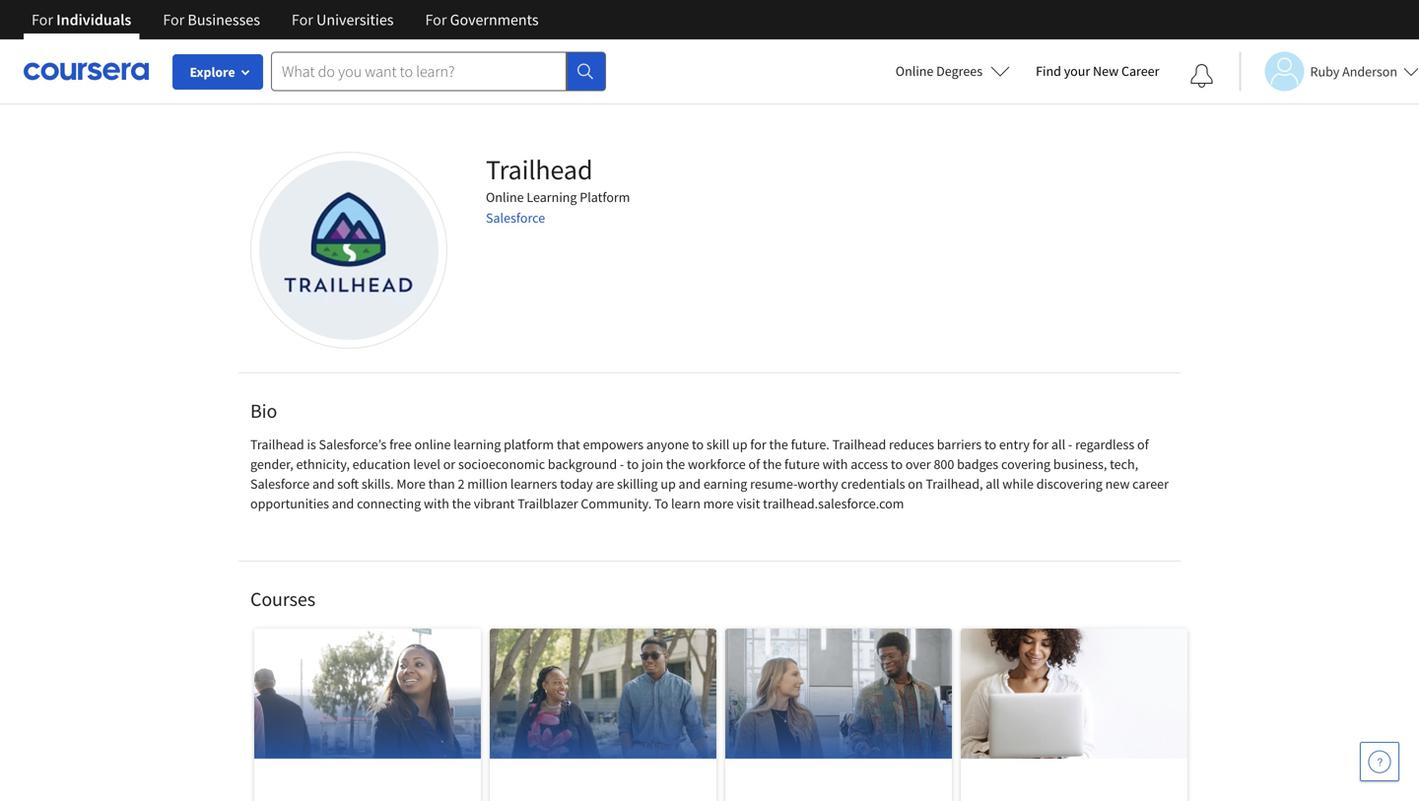 Task type: vqa. For each thing, say whether or not it's contained in the screenshot.
bottommost of
yes



Task type: locate. For each thing, give the bounding box(es) containing it.
the up resume-
[[763, 455, 782, 473]]

for up covering
[[1033, 436, 1049, 453]]

with up worthy
[[823, 455, 848, 473]]

business,
[[1053, 455, 1107, 473]]

0 horizontal spatial for
[[750, 436, 766, 453]]

salesforce down gender,
[[250, 475, 310, 493]]

1 horizontal spatial all
[[1052, 436, 1066, 453]]

with down than
[[424, 495, 449, 513]]

background
[[548, 455, 617, 473]]

up right skill at the bottom of the page
[[732, 436, 748, 453]]

for governments
[[425, 10, 539, 30]]

of up the 'tech,'
[[1137, 436, 1149, 453]]

trailhead up gender,
[[250, 436, 304, 453]]

skills.
[[362, 475, 394, 493]]

all up business,
[[1052, 436, 1066, 453]]

1 horizontal spatial for
[[1033, 436, 1049, 453]]

to left over at the bottom of the page
[[891, 455, 903, 473]]

learning
[[527, 188, 577, 206]]

None search field
[[271, 52, 606, 91]]

badges
[[957, 455, 999, 473]]

to left skill at the bottom of the page
[[692, 436, 704, 453]]

universities
[[316, 10, 394, 30]]

1 horizontal spatial online
[[896, 62, 934, 80]]

1 vertical spatial all
[[986, 475, 1000, 493]]

coursera image
[[24, 55, 149, 87]]

trailhead inside trailhead online learning platform salesforce
[[486, 152, 593, 187]]

for up what do you want to learn? text field
[[425, 10, 447, 30]]

1 for from the left
[[32, 10, 53, 30]]

regardless
[[1075, 436, 1135, 453]]

trailhead,
[[926, 475, 983, 493]]

over
[[906, 455, 931, 473]]

and down ethnicity,
[[312, 475, 335, 493]]

ruby
[[1310, 63, 1340, 80]]

salesforce's
[[319, 436, 387, 453]]

0 vertical spatial -
[[1068, 436, 1073, 453]]

all down badges
[[986, 475, 1000, 493]]

online up salesforce link
[[486, 188, 524, 206]]

free
[[389, 436, 412, 453]]

online
[[896, 62, 934, 80], [486, 188, 524, 206]]

0 vertical spatial online
[[896, 62, 934, 80]]

career
[[1133, 475, 1169, 493]]

0 vertical spatial with
[[823, 455, 848, 473]]

trailhead up the access
[[832, 436, 886, 453]]

career
[[1122, 62, 1160, 80]]

1 horizontal spatial salesforce
[[486, 209, 545, 227]]

opportunities
[[250, 495, 329, 513]]

0 vertical spatial up
[[732, 436, 748, 453]]

1 horizontal spatial of
[[1137, 436, 1149, 453]]

the down the anyone on the bottom left
[[666, 455, 685, 473]]

0 vertical spatial salesforce
[[486, 209, 545, 227]]

1 horizontal spatial -
[[1068, 436, 1073, 453]]

and up learn
[[679, 475, 701, 493]]

salesforce inside trailhead online learning platform salesforce
[[486, 209, 545, 227]]

for
[[32, 10, 53, 30], [163, 10, 185, 30], [292, 10, 313, 30], [425, 10, 447, 30]]

for right skill at the bottom of the page
[[750, 436, 766, 453]]

1 horizontal spatial up
[[732, 436, 748, 453]]

learners
[[510, 475, 557, 493]]

2 horizontal spatial trailhead
[[832, 436, 886, 453]]

community.
[[581, 495, 652, 513]]

for businesses
[[163, 10, 260, 30]]

than
[[428, 475, 455, 493]]

the up future
[[769, 436, 788, 453]]

for for governments
[[425, 10, 447, 30]]

more
[[397, 475, 426, 493]]

degrees
[[936, 62, 983, 80]]

visit
[[737, 495, 760, 513]]

vibrant
[[474, 495, 515, 513]]

1 vertical spatial online
[[486, 188, 524, 206]]

future
[[785, 455, 820, 473]]

for for universities
[[292, 10, 313, 30]]

online inside online degrees dropdown button
[[896, 62, 934, 80]]

for left businesses on the top left
[[163, 10, 185, 30]]

learning
[[454, 436, 501, 453]]

of
[[1137, 436, 1149, 453], [749, 455, 760, 473]]

for for businesses
[[163, 10, 185, 30]]

salesforce down learning
[[486, 209, 545, 227]]

profile image
[[250, 152, 447, 349]]

for left 'individuals'
[[32, 10, 53, 30]]

new
[[1093, 62, 1119, 80]]

0 vertical spatial all
[[1052, 436, 1066, 453]]

for
[[750, 436, 766, 453], [1033, 436, 1049, 453]]

up up to
[[661, 475, 676, 493]]

credentials
[[841, 475, 905, 493]]

for left universities
[[292, 10, 313, 30]]

1 vertical spatial of
[[749, 455, 760, 473]]

1 vertical spatial with
[[424, 495, 449, 513]]

1 for from the left
[[750, 436, 766, 453]]

gender,
[[250, 455, 293, 473]]

-
[[1068, 436, 1073, 453], [620, 455, 624, 473]]

businesses
[[188, 10, 260, 30]]

anyone
[[646, 436, 689, 453]]

1 horizontal spatial trailhead
[[486, 152, 593, 187]]

- up business,
[[1068, 436, 1073, 453]]

salesforce inside "trailhead is salesforce's free online learning platform that empowers anyone to skill up for the future. trailhead reduces barriers to entry for all - regardless of gender, ethnicity, education level or socioeconomic background - to join the workforce of the future with access to over 800 badges covering business, tech, salesforce and soft skills. more than 2 million learners today are skilling up and earning resume-worthy credentials on trailhead, all while discovering new career opportunities and connecting with the vibrant trailblazer community. to learn more visit trailhead.salesforce.com"
[[250, 475, 310, 493]]

1 vertical spatial up
[[661, 475, 676, 493]]

0 horizontal spatial trailhead
[[250, 436, 304, 453]]

of up resume-
[[749, 455, 760, 473]]

- down empowers
[[620, 455, 624, 473]]

join
[[642, 455, 663, 473]]

covering
[[1001, 455, 1051, 473]]

to
[[692, 436, 704, 453], [985, 436, 997, 453], [627, 455, 639, 473], [891, 455, 903, 473]]

0 horizontal spatial up
[[661, 475, 676, 493]]

3 for from the left
[[292, 10, 313, 30]]

up
[[732, 436, 748, 453], [661, 475, 676, 493]]

1 vertical spatial salesforce
[[250, 475, 310, 493]]

0 horizontal spatial online
[[486, 188, 524, 206]]

on
[[908, 475, 923, 493]]

0 horizontal spatial -
[[620, 455, 624, 473]]

4 for from the left
[[425, 10, 447, 30]]

2 for from the left
[[163, 10, 185, 30]]

online left degrees
[[896, 62, 934, 80]]

for universities
[[292, 10, 394, 30]]

0 vertical spatial of
[[1137, 436, 1149, 453]]

0 horizontal spatial all
[[986, 475, 1000, 493]]

all
[[1052, 436, 1066, 453], [986, 475, 1000, 493]]

anderson
[[1342, 63, 1398, 80]]

salesforce
[[486, 209, 545, 227], [250, 475, 310, 493]]

the
[[769, 436, 788, 453], [666, 455, 685, 473], [763, 455, 782, 473], [452, 495, 471, 513]]

trailhead up learning
[[486, 152, 593, 187]]

explore button
[[172, 54, 263, 90]]

trailhead
[[486, 152, 593, 187], [250, 436, 304, 453], [832, 436, 886, 453]]

show notifications image
[[1190, 64, 1214, 88]]

entry
[[999, 436, 1030, 453]]

access
[[851, 455, 888, 473]]

and
[[312, 475, 335, 493], [679, 475, 701, 493], [332, 495, 354, 513]]

with
[[823, 455, 848, 473], [424, 495, 449, 513]]

worthy
[[798, 475, 838, 493]]

0 horizontal spatial salesforce
[[250, 475, 310, 493]]

while
[[1003, 475, 1034, 493]]

is
[[307, 436, 316, 453]]



Task type: describe. For each thing, give the bounding box(es) containing it.
find your new career
[[1036, 62, 1160, 80]]

trailhead.salesforce.com
[[763, 495, 904, 513]]

ruby anderson
[[1310, 63, 1398, 80]]

barriers
[[937, 436, 982, 453]]

find your new career link
[[1026, 59, 1169, 84]]

individuals
[[56, 10, 131, 30]]

earning
[[704, 475, 747, 493]]

online inside trailhead online learning platform salesforce
[[486, 188, 524, 206]]

and down soft
[[332, 495, 354, 513]]

workforce
[[688, 455, 746, 473]]

trailblazer
[[518, 495, 578, 513]]

learn
[[671, 495, 701, 513]]

courses
[[250, 587, 315, 612]]

bio
[[250, 399, 277, 423]]

for for individuals
[[32, 10, 53, 30]]

are
[[596, 475, 614, 493]]

education
[[353, 455, 411, 473]]

that
[[557, 436, 580, 453]]

ethnicity,
[[296, 455, 350, 473]]

soft
[[337, 475, 359, 493]]

skilling
[[617, 475, 658, 493]]

tech,
[[1110, 455, 1138, 473]]

800
[[934, 455, 954, 473]]

discovering
[[1037, 475, 1103, 493]]

empowers
[[583, 436, 644, 453]]

to
[[654, 495, 668, 513]]

future.
[[791, 436, 830, 453]]

trailhead online learning platform salesforce
[[486, 152, 630, 227]]

2
[[458, 475, 465, 493]]

for individuals
[[32, 10, 131, 30]]

trailhead for trailhead is salesforce's free online learning platform that empowers anyone to skill up for the future. trailhead reduces barriers to entry for all - regardless of gender, ethnicity, education level or socioeconomic background - to join the workforce of the future with access to over 800 badges covering business, tech, salesforce and soft skills. more than 2 million learners today are skilling up and earning resume-worthy credentials on trailhead, all while discovering new career opportunities and connecting with the vibrant trailblazer community. to learn more visit trailhead.salesforce.com
[[250, 436, 304, 453]]

online degrees
[[896, 62, 983, 80]]

more
[[703, 495, 734, 513]]

1 vertical spatial -
[[620, 455, 624, 473]]

online degrees button
[[880, 49, 1026, 93]]

to up badges
[[985, 436, 997, 453]]

platform
[[580, 188, 630, 206]]

find
[[1036, 62, 1061, 80]]

governments
[[450, 10, 539, 30]]

million
[[467, 475, 508, 493]]

online
[[415, 436, 451, 453]]

trailhead is salesforce's free online learning platform that empowers anyone to skill up for the future. trailhead reduces barriers to entry for all - regardless of gender, ethnicity, education level or socioeconomic background - to join the workforce of the future with access to over 800 badges covering business, tech, salesforce and soft skills. more than 2 million learners today are skilling up and earning resume-worthy credentials on trailhead, all while discovering new career opportunities and connecting with the vibrant trailblazer community. to learn more visit trailhead.salesforce.com
[[250, 436, 1169, 513]]

1 horizontal spatial with
[[823, 455, 848, 473]]

ruby anderson button
[[1239, 52, 1419, 91]]

to left join
[[627, 455, 639, 473]]

skill
[[707, 436, 730, 453]]

explore
[[190, 63, 235, 81]]

reduces
[[889, 436, 934, 453]]

0 horizontal spatial of
[[749, 455, 760, 473]]

or
[[443, 455, 456, 473]]

platform
[[504, 436, 554, 453]]

help center image
[[1368, 750, 1392, 774]]

trailhead for trailhead online learning platform salesforce
[[486, 152, 593, 187]]

2 for from the left
[[1033, 436, 1049, 453]]

resume-
[[750, 475, 798, 493]]

salesforce link
[[486, 209, 545, 227]]

What do you want to learn? text field
[[271, 52, 567, 91]]

new
[[1106, 475, 1130, 493]]

0 horizontal spatial with
[[424, 495, 449, 513]]

connecting
[[357, 495, 421, 513]]

your
[[1064, 62, 1090, 80]]

today
[[560, 475, 593, 493]]

socioeconomic
[[458, 455, 545, 473]]

level
[[413, 455, 440, 473]]

the down the 2
[[452, 495, 471, 513]]

banner navigation
[[16, 0, 555, 39]]



